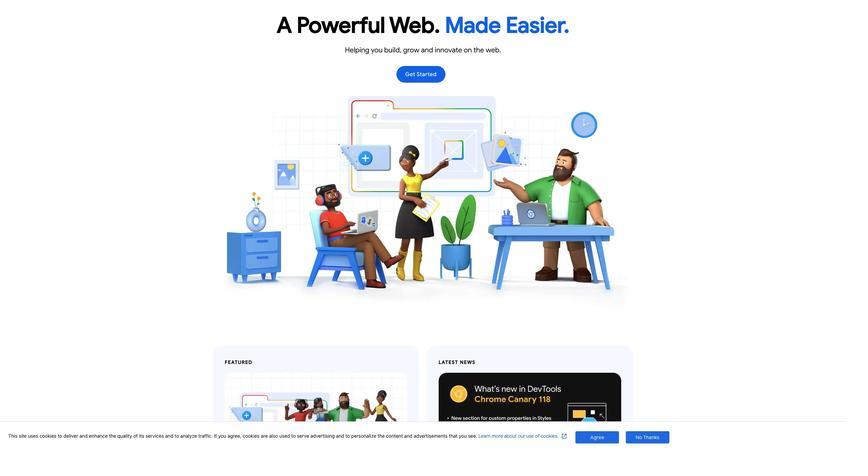 Task type: vqa. For each thing, say whether or not it's contained in the screenshot.
for inside the : they return immediately, without waiting for the operation to finish. If you need to know the result of calling such methods, use the returned promise or pass a callback function into the method. For more information, see
no



Task type: locate. For each thing, give the bounding box(es) containing it.
advertising
[[310, 434, 335, 439]]

0 horizontal spatial of
[[133, 434, 138, 439]]

to left deliver
[[58, 434, 62, 439]]

2 cookies from the left
[[243, 434, 260, 439]]

easier.
[[506, 12, 569, 39]]

used
[[279, 434, 290, 439]]

you
[[371, 45, 383, 54], [218, 434, 226, 439], [459, 434, 467, 439]]

2 to from the left
[[175, 434, 179, 439]]

are
[[261, 434, 268, 439]]

1 horizontal spatial of
[[535, 434, 540, 440]]

and
[[421, 45, 433, 54], [79, 434, 88, 439], [165, 434, 173, 439], [336, 434, 344, 439], [404, 434, 412, 439]]

helping
[[345, 45, 369, 54]]

of right use
[[535, 434, 540, 440]]

about
[[504, 434, 517, 440]]

cookies
[[40, 434, 56, 439], [243, 434, 260, 439]]

to right used on the left bottom
[[291, 434, 296, 439]]

the left quality
[[109, 434, 116, 439]]

serve
[[297, 434, 309, 439]]

of left its
[[133, 434, 138, 439]]

agree button
[[576, 432, 619, 444]]

no thanks
[[636, 435, 659, 441]]

thanks
[[643, 435, 659, 441]]

this
[[8, 434, 17, 439]]

latest news
[[439, 360, 476, 366]]

of
[[133, 434, 138, 439], [535, 434, 540, 440]]

the right on at the right top
[[474, 45, 484, 54]]

get
[[405, 71, 415, 78]]

cookies left the are on the left
[[243, 434, 260, 439]]

the left the content
[[378, 434, 385, 439]]

cookies right uses
[[40, 434, 56, 439]]

to left 'personalize'
[[346, 434, 350, 439]]

build,
[[384, 45, 401, 54]]

to left analyze
[[175, 434, 179, 439]]

site
[[19, 434, 27, 439]]

you right if
[[218, 434, 226, 439]]

external link image
[[561, 434, 567, 440]]

innovate
[[435, 45, 462, 54]]

and right services
[[165, 434, 173, 439]]

deliver
[[63, 434, 78, 439]]

advertisements
[[414, 434, 448, 439]]

the
[[474, 45, 484, 54], [109, 434, 116, 439], [378, 434, 385, 439]]

use
[[526, 434, 534, 440]]

latest
[[439, 360, 458, 366]]

our
[[518, 434, 525, 440]]

web.
[[389, 12, 440, 39]]

0 horizontal spatial cookies
[[40, 434, 56, 439]]

agree,
[[228, 434, 241, 439]]

a
[[277, 12, 292, 39]]

made
[[445, 12, 501, 39]]

0 horizontal spatial you
[[218, 434, 226, 439]]

1 horizontal spatial the
[[378, 434, 385, 439]]

2 horizontal spatial you
[[459, 434, 467, 439]]

a cartoon-style rendering of a diverse set of people building a website on a whiteboard. image
[[213, 77, 633, 313]]

2 of from the left
[[535, 434, 540, 440]]

1 horizontal spatial cookies
[[243, 434, 260, 439]]

if
[[214, 434, 217, 439]]

to
[[58, 434, 62, 439], [175, 434, 179, 439], [291, 434, 296, 439], [346, 434, 350, 439]]

and right the content
[[404, 434, 412, 439]]

you right the that
[[459, 434, 467, 439]]

traffic.
[[198, 434, 213, 439]]

you left 'build,'
[[371, 45, 383, 54]]



Task type: describe. For each thing, give the bounding box(es) containing it.
this site uses cookies to deliver and enhance the quality of its services and to analyze traffic. if you agree, cookies are also used to serve advertising and to personalize the content and advertisements that you see.
[[8, 434, 479, 439]]

0 horizontal spatial the
[[109, 434, 116, 439]]

powerful
[[297, 12, 385, 39]]

helping you build, grow and innovate on the web.
[[345, 45, 501, 54]]

its
[[139, 434, 144, 439]]

4 to from the left
[[346, 434, 350, 439]]

agree
[[590, 435, 604, 441]]

1 cookies from the left
[[40, 434, 56, 439]]

1 to from the left
[[58, 434, 62, 439]]

content
[[386, 434, 403, 439]]

services
[[146, 434, 164, 439]]

featured
[[225, 360, 253, 366]]

learn
[[479, 434, 491, 440]]

3 to from the left
[[291, 434, 296, 439]]

that
[[449, 434, 458, 439]]

see.
[[468, 434, 477, 439]]

web.
[[486, 45, 501, 54]]

news
[[460, 360, 476, 366]]

quality
[[117, 434, 132, 439]]

grow
[[403, 45, 419, 54]]

no
[[636, 435, 642, 441]]

1 horizontal spatial you
[[371, 45, 383, 54]]

no thanks button
[[626, 432, 669, 444]]

2 horizontal spatial the
[[474, 45, 484, 54]]

and right deliver
[[79, 434, 88, 439]]

personalize
[[351, 434, 376, 439]]

get started link
[[396, 66, 446, 83]]

also
[[269, 434, 278, 439]]

more
[[492, 434, 503, 440]]

learn more about our use of cookies.
[[479, 434, 559, 440]]

analyze
[[180, 434, 197, 439]]

cookies.
[[541, 434, 559, 440]]

enhance
[[89, 434, 108, 439]]

learn more about our use of cookies. link
[[476, 431, 570, 443]]

on
[[464, 45, 472, 54]]

started
[[417, 71, 437, 78]]

and right the advertising
[[336, 434, 344, 439]]

1 of from the left
[[133, 434, 138, 439]]

a powerful web. made easier.
[[277, 12, 569, 39]]

uses
[[28, 434, 38, 439]]

and right grow
[[421, 45, 433, 54]]

get started
[[405, 71, 437, 78]]



